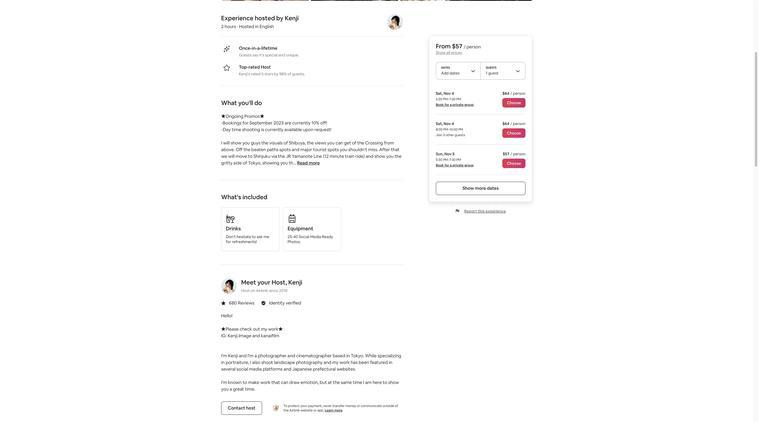 Task type: locate. For each thing, give the bounding box(es) containing it.
i'm known to make work that can draw emotion, but at the same time i am here to show you a great time.
[[221, 380, 399, 393]]

in left english
[[255, 24, 259, 29]]

for inside "sat, nov 4 5:30 pm–7:30 pm book for a private group"
[[445, 103, 449, 107]]

0 horizontal spatial dates
[[450, 71, 460, 76]]

guests down once-
[[239, 53, 252, 58]]

miss.
[[368, 147, 378, 153]]

1 horizontal spatial work
[[340, 360, 350, 366]]

sat, for sat, nov 4 8:00 pm–10:00 pm join 3 other guests
[[436, 121, 443, 126]]

host left on
[[241, 288, 250, 293]]

1 vertical spatial host
[[241, 288, 250, 293]]

pm–7:30
[[443, 97, 456, 102], [443, 158, 456, 162]]

experience
[[485, 209, 506, 214]]

in inside the 'experience hosted by kenji 2 hours · hosted in english'
[[255, 24, 259, 29]]

0 vertical spatial $57
[[452, 42, 462, 50]]

person for sat, nov 4 8:00 pm–10:00 pm join 3 other guests
[[513, 121, 526, 126]]

kenji right host,
[[288, 279, 302, 287]]

book for a private group link for sat, nov 4
[[436, 103, 474, 107]]

work right the make
[[260, 380, 270, 386]]

sat,
[[436, 91, 443, 96], [436, 121, 443, 126]]

0 vertical spatial pm–7:30
[[443, 97, 456, 102]]

private for 5
[[452, 163, 464, 168]]

2 vertical spatial choose
[[507, 161, 521, 166]]

airbnb
[[256, 288, 268, 293], [289, 409, 300, 413]]

1 5:30 from the top
[[436, 97, 442, 102]]

and
[[278, 53, 285, 58], [292, 147, 299, 153], [366, 154, 373, 159], [252, 333, 260, 339], [239, 353, 247, 359], [288, 353, 295, 359], [324, 360, 331, 366], [284, 367, 291, 372]]

you
[[242, 140, 250, 146], [327, 140, 335, 146], [340, 147, 347, 153], [386, 154, 394, 159], [280, 160, 288, 166], [221, 387, 229, 393]]

1 vertical spatial group
[[464, 163, 474, 168]]

$64 / person for sat, nov 4 5:30 pm–7:30 pm book for a private group
[[502, 91, 526, 96]]

group inside the sun, nov 5 5:30 pm–7:30 pm book for a private group
[[464, 163, 474, 168]]

and inside once-in-a-lifetime guests say it's special and unique.
[[278, 53, 285, 58]]

your up since
[[257, 279, 270, 287]]

host up stars
[[261, 64, 271, 70]]

time down "bookings"
[[232, 127, 241, 133]]

at
[[328, 380, 332, 386]]

or left app.
[[313, 409, 317, 413]]

2 pm–7:30 from the top
[[443, 158, 456, 162]]

2 group from the top
[[464, 163, 474, 168]]

experience cover photo image
[[221, 0, 309, 1], [221, 0, 309, 1]]

nov down add
[[444, 91, 451, 96]]

1 private from the top
[[452, 103, 464, 107]]

a inside the sun, nov 5 5:30 pm–7:30 pm book for a private group
[[450, 163, 452, 168]]

1 vertical spatial book for a private group link
[[436, 163, 474, 168]]

★please check out my work★ ig: kenji.image and kanaifilm
[[221, 327, 283, 339]]

group for 5
[[464, 163, 474, 168]]

1 horizontal spatial 5
[[453, 152, 455, 157]]

will right we
[[228, 154, 235, 159]]

will
[[223, 140, 230, 146], [228, 154, 235, 159]]

1 vertical spatial $64 / person
[[502, 121, 526, 126]]

1 horizontal spatial i
[[250, 360, 251, 366]]

or
[[357, 404, 360, 409], [313, 409, 317, 413]]

payment,
[[308, 404, 322, 409]]

pm–7:30 down add
[[443, 97, 456, 102]]

8:00
[[436, 127, 443, 132]]

4 up pm–10:00
[[452, 121, 454, 126]]

1 horizontal spatial kenji
[[288, 279, 302, 287]]

0 horizontal spatial time
[[232, 127, 241, 133]]

side
[[233, 160, 242, 166]]

time inside i'm known to make work that can draw emotion, but at the same time i am here to show you a great time.
[[353, 380, 362, 386]]

host
[[261, 64, 271, 70], [241, 288, 250, 293]]

drinks don't hesitate to ask me for refreshments!
[[226, 226, 269, 245]]

that down "from"
[[391, 147, 400, 153]]

0 vertical spatial $64
[[502, 91, 509, 96]]

0 vertical spatial private
[[452, 103, 464, 107]]

1 horizontal spatial show
[[374, 154, 385, 159]]

guests
[[455, 133, 465, 137]]

0 horizontal spatial work
[[260, 380, 270, 386]]

0 vertical spatial host
[[261, 64, 271, 70]]

show left all
[[436, 50, 446, 55]]

transfer
[[333, 404, 345, 409]]

3 choose link from the top
[[503, 159, 526, 168]]

1 vertical spatial guests
[[486, 66, 497, 70]]

tokyo.
[[351, 353, 364, 359]]

1 choose link from the top
[[503, 98, 526, 108]]

that inside i'm known to make work that can draw emotion, but at the same time i am here to show you a great time.
[[271, 380, 280, 386]]

work★
[[268, 327, 283, 332]]

learn more about the host, kenji. image
[[387, 14, 403, 30], [387, 14, 403, 30], [221, 278, 237, 294], [221, 278, 237, 294]]

you inside i'm known to make work that can draw emotion, but at the same time i am here to show you a great time.
[[221, 387, 229, 393]]

once-in-a-lifetime guests say it's special and unique.
[[239, 45, 299, 58]]

2 book from the top
[[436, 163, 444, 168]]

upon
[[303, 127, 314, 133]]

2 $64 from the top
[[502, 121, 509, 126]]

1 book for a private group link from the top
[[436, 103, 474, 107]]

pm inside "sat, nov 4 5:30 pm–7:30 pm book for a private group"
[[456, 97, 461, 102]]

person inside from $57 / person show all prices
[[467, 44, 481, 50]]

gritty
[[221, 160, 233, 166]]

or right the money at the bottom left of page
[[357, 404, 360, 409]]

4 inside "sat, nov 4 5:30 pm–7:30 pm book for a private group"
[[452, 91, 454, 96]]

show
[[231, 140, 241, 146], [374, 154, 385, 159], [388, 380, 399, 386]]

1 vertical spatial $57
[[503, 152, 509, 157]]

shibuya,
[[289, 140, 306, 146]]

2 vertical spatial i
[[363, 380, 364, 386]]

0 horizontal spatial your
[[257, 279, 270, 287]]

1 book from the top
[[436, 103, 444, 107]]

other
[[446, 133, 454, 137]]

in up several
[[221, 360, 225, 366]]

1 $64 from the top
[[502, 91, 509, 96]]

2 vertical spatial more
[[334, 409, 343, 413]]

1 4 from the top
[[452, 91, 454, 96]]

to left ask
[[252, 235, 256, 240]]

$64 for sat, nov 4 5:30 pm–7:30 pm book for a private group
[[502, 91, 509, 96]]

and inside ★please check out my work★ ig: kenji.image and kanaifilm
[[252, 333, 260, 339]]

book
[[436, 103, 444, 107], [436, 163, 444, 168]]

0 horizontal spatial can
[[281, 380, 288, 386]]

of inside to protect your payment, never transfer money or communicate outside of the airbnb website or app.
[[395, 404, 398, 409]]

you down get
[[340, 147, 347, 153]]

i'm
[[221, 353, 227, 359], [248, 353, 254, 359], [221, 380, 227, 386]]

above.
[[221, 147, 235, 153]]

choose link for sat, nov 4 8:00 pm–10:00 pm join 3 other guests
[[503, 129, 526, 138]]

pm
[[456, 97, 461, 102], [458, 127, 463, 132], [456, 158, 461, 162]]

a inside the i'm kenji and i'm a photographer and cinematographer based in tokyo. while specializing in portraiture, i also shoot landscape photography and my work has been featured in several social media platforms and japanese prefectural websites.
[[254, 353, 257, 359]]

4 inside sat, nov 4 8:00 pm–10:00 pm join 3 other guests
[[452, 121, 454, 126]]

1 horizontal spatial can
[[336, 140, 343, 146]]

1 horizontal spatial dates
[[487, 186, 499, 191]]

0 horizontal spatial show
[[436, 50, 446, 55]]

1 vertical spatial show
[[374, 154, 385, 159]]

(12
[[323, 154, 329, 159]]

0 vertical spatial currently
[[292, 120, 311, 126]]

to
[[283, 404, 287, 409]]

book for a private group link down "sun,"
[[436, 163, 474, 168]]

i'm up several
[[221, 353, 227, 359]]

3 choose from the top
[[507, 161, 521, 166]]

nov inside sat, nov 4 8:00 pm–10:00 pm join 3 other guests
[[444, 121, 451, 126]]

book for a private group link up sat, nov 4 8:00 pm–10:00 pm join 3 other guests
[[436, 103, 474, 107]]

show right here
[[388, 380, 399, 386]]

group
[[464, 103, 474, 107], [464, 163, 474, 168]]

can left get
[[336, 140, 343, 146]]

1 horizontal spatial my
[[332, 360, 339, 366]]

more
[[309, 160, 320, 166], [475, 186, 486, 191], [334, 409, 343, 413]]

1 vertical spatial choose
[[507, 131, 521, 136]]

0 horizontal spatial kenji
[[228, 353, 238, 359]]

and up portraiture,
[[239, 353, 247, 359]]

for inside "drinks don't hesitate to ask me for refreshments!"
[[226, 240, 231, 245]]

your inside meet your host, kenji host on airbnb since 2019
[[257, 279, 270, 287]]

0 vertical spatial your
[[257, 279, 270, 287]]

0 vertical spatial airbnb
[[256, 288, 268, 293]]

4
[[452, 91, 454, 96], [452, 121, 454, 126]]

i will show you guys the visuals of shibuya, the views you can get of the crossing from above. off the beaten paths spots and major tourist spots you shouldn't miss. after that we will move to shinjuku via the jr yamanote line (12 minute train ride) and show you the gritty side of tokyo, showing you th…
[[221, 140, 402, 166]]

0 vertical spatial that
[[391, 147, 400, 153]]

i left also
[[250, 360, 251, 366]]

will up above.
[[223, 140, 230, 146]]

0 vertical spatial 5:30
[[436, 97, 442, 102]]

ride)
[[355, 154, 365, 159]]

spots up jr
[[279, 147, 291, 153]]

verified
[[286, 300, 301, 306]]

guests inside once-in-a-lifetime guests say it's special and unique.
[[239, 53, 252, 58]]

- up day
[[221, 120, 223, 126]]

$64 / person
[[502, 91, 526, 96], [502, 121, 526, 126]]

guests up guest
[[486, 66, 497, 70]]

pm inside the sun, nov 5 5:30 pm–7:30 pm book for a private group
[[456, 158, 461, 162]]

2 sat, from the top
[[436, 121, 443, 126]]

pm–7:30 inside the sun, nov 5 5:30 pm–7:30 pm book for a private group
[[443, 158, 456, 162]]

book for a private group link
[[436, 103, 474, 107], [436, 163, 474, 168]]

1 vertical spatial show
[[463, 186, 474, 191]]

2 choose link from the top
[[503, 129, 526, 138]]

/ inside from $57 / person show all prices
[[464, 44, 466, 50]]

5 left stars
[[261, 71, 264, 76]]

0 vertical spatial 5
[[261, 71, 264, 76]]

choose link for sun, nov 5 5:30 pm–7:30 pm book for a private group
[[503, 159, 526, 168]]

1 horizontal spatial your
[[300, 404, 307, 409]]

app.
[[317, 409, 324, 413]]

views
[[315, 140, 326, 146]]

dates for show more dates
[[487, 186, 499, 191]]

don't
[[226, 235, 236, 240]]

host,
[[272, 279, 287, 287]]

of right 98%
[[288, 71, 291, 76]]

1 vertical spatial 5
[[453, 152, 455, 157]]

0 horizontal spatial currently
[[265, 127, 283, 133]]

nov inside "sat, nov 4 5:30 pm–7:30 pm book for a private group"
[[444, 91, 451, 96]]

0 vertical spatial can
[[336, 140, 343, 146]]

1 horizontal spatial guests
[[486, 66, 497, 70]]

show down 'after'
[[374, 154, 385, 159]]

1 vertical spatial currently
[[265, 127, 283, 133]]

0 vertical spatial i
[[221, 140, 222, 146]]

major
[[300, 147, 312, 153]]

0 vertical spatial nov
[[444, 91, 451, 96]]

0 horizontal spatial i
[[221, 140, 222, 146]]

4 down "dates add dates"
[[452, 91, 454, 96]]

and down shibuya,
[[292, 147, 299, 153]]

me
[[264, 235, 269, 240]]

choose for sat, nov 4 5:30 pm–7:30 pm book for a private group
[[507, 100, 521, 105]]

kenji inside meet your host, kenji host on airbnb since 2019
[[288, 279, 302, 287]]

1 group from the top
[[464, 103, 474, 107]]

dates right add
[[450, 71, 460, 76]]

same
[[341, 380, 352, 386]]

i'm up also
[[248, 353, 254, 359]]

1 vertical spatial airbnb
[[289, 409, 300, 413]]

5:30 down "sun,"
[[436, 158, 442, 162]]

0 vertical spatial sat,
[[436, 91, 443, 96]]

1 vertical spatial kenji
[[228, 353, 238, 359]]

your right protect on the bottom left
[[300, 404, 307, 409]]

spots up minute
[[328, 147, 339, 153]]

2 vertical spatial nov
[[444, 152, 452, 157]]

show up off
[[231, 140, 241, 146]]

2 private from the top
[[452, 163, 464, 168]]

2
[[221, 24, 224, 29]]

while
[[365, 353, 377, 359]]

0 vertical spatial rated
[[249, 64, 260, 70]]

nov for sat, nov 4 5:30 pm–7:30 pm book for a private group
[[444, 91, 451, 96]]

that inside i will show you guys the visuals of shibuya, the views you can get of the crossing from above. off the beaten paths spots and major tourist spots you shouldn't miss. after that we will move to shinjuku via the jr yamanote line (12 minute train ride) and show you the gritty side of tokyo, showing you th…
[[391, 147, 400, 153]]

a
[[450, 103, 452, 107], [450, 163, 452, 168], [254, 353, 257, 359], [230, 387, 232, 393]]

my right out
[[261, 327, 267, 332]]

known
[[228, 380, 242, 386]]

1 vertical spatial nov
[[444, 121, 451, 126]]

4 for sat, nov 4 5:30 pm–7:30 pm book for a private group
[[452, 91, 454, 96]]

$64
[[502, 91, 509, 96], [502, 121, 509, 126]]

0 vertical spatial kenji
[[288, 279, 302, 287]]

1 pm–7:30 from the top
[[443, 97, 456, 102]]

0 horizontal spatial my
[[261, 327, 267, 332]]

currently up upon
[[292, 120, 311, 126]]

group for 4
[[464, 103, 474, 107]]

2 spots from the left
[[328, 147, 339, 153]]

a-
[[257, 45, 261, 51]]

0 horizontal spatial spots
[[279, 147, 291, 153]]

sat, up the 8:00
[[436, 121, 443, 126]]

sat, inside "sat, nov 4 5:30 pm–7:30 pm book for a private group"
[[436, 91, 443, 96]]

1 horizontal spatial currently
[[292, 120, 311, 126]]

1 vertical spatial rated
[[251, 71, 261, 76]]

sat, down add
[[436, 91, 443, 96]]

to up time.
[[243, 380, 247, 386]]

experience photo 4 image
[[445, 0, 533, 1], [445, 0, 533, 1]]

0 vertical spatial guests
[[239, 53, 252, 58]]

draw
[[289, 380, 300, 386]]

1 vertical spatial your
[[300, 404, 307, 409]]

1 horizontal spatial more
[[334, 409, 343, 413]]

the inside i'm known to make work that can draw emotion, but at the same time i am here to show you a great time.
[[333, 380, 340, 386]]

1 vertical spatial choose link
[[503, 129, 526, 138]]

i left am
[[363, 380, 364, 386]]

rated right kenji's
[[251, 71, 261, 76]]

request!
[[315, 127, 331, 133]]

sat, nov 4 5:30 pm–7:30 pm book for a private group
[[436, 91, 474, 107]]

can left draw
[[281, 380, 288, 386]]

kenji up portraiture,
[[228, 353, 238, 359]]

airbnb right on
[[256, 288, 268, 293]]

pm–7:30 inside "sat, nov 4 5:30 pm–7:30 pm book for a private group"
[[443, 97, 456, 102]]

experience photo 1 image
[[311, 0, 398, 1], [311, 0, 398, 1]]

1 vertical spatial work
[[260, 380, 270, 386]]

my down based
[[332, 360, 339, 366]]

book down "sun,"
[[436, 163, 444, 168]]

nov inside the sun, nov 5 5:30 pm–7:30 pm book for a private group
[[444, 152, 452, 157]]

and down out
[[252, 333, 260, 339]]

more up report this experience button
[[475, 186, 486, 191]]

0 vertical spatial time
[[232, 127, 241, 133]]

rated up kenji's
[[249, 64, 260, 70]]

0 vertical spatial pm
[[456, 97, 461, 102]]

0 vertical spatial choose
[[507, 100, 521, 105]]

kenji
[[288, 279, 302, 287], [228, 353, 238, 359]]

time inside ★ongoing promos★ -bookings for september 2023 are currently 10% off! -day time shooting is currently available upon request!
[[232, 127, 241, 133]]

5:30 for sat, nov 4
[[436, 97, 442, 102]]

1 vertical spatial pm–7:30
[[443, 158, 456, 162]]

dates up experience
[[487, 186, 499, 191]]

2 book for a private group link from the top
[[436, 163, 474, 168]]

1 $64 / person from the top
[[502, 91, 526, 96]]

more right 'learn'
[[334, 409, 343, 413]]

more down the line
[[309, 160, 320, 166]]

show up the report
[[463, 186, 474, 191]]

based
[[333, 353, 345, 359]]

i
[[221, 140, 222, 146], [250, 360, 251, 366], [363, 380, 364, 386]]

5:30 inside "sat, nov 4 5:30 pm–7:30 pm book for a private group"
[[436, 97, 442, 102]]

book inside the sun, nov 5 5:30 pm–7:30 pm book for a private group
[[436, 163, 444, 168]]

nov right "sun,"
[[444, 152, 452, 157]]

40
[[293, 235, 298, 240]]

2 $64 / person from the top
[[502, 121, 526, 126]]

to inside i will show you guys the visuals of shibuya, the views you can get of the crossing from above. off the beaten paths spots and major tourist spots you shouldn't miss. after that we will move to shinjuku via the jr yamanote line (12 minute train ride) and show you the gritty side of tokyo, showing you th…
[[248, 154, 253, 159]]

you down known
[[221, 387, 229, 393]]

my
[[261, 327, 267, 332], [332, 360, 339, 366]]

sat, inside sat, nov 4 8:00 pm–10:00 pm join 3 other guests
[[436, 121, 443, 126]]

private inside the sun, nov 5 5:30 pm–7:30 pm book for a private group
[[452, 163, 464, 168]]

line
[[314, 154, 322, 159]]

0 horizontal spatial host
[[241, 288, 250, 293]]

in down specializing
[[389, 360, 392, 366]]

hello!
[[221, 313, 233, 319]]

2 - from the top
[[221, 127, 223, 133]]

- down "bookings"
[[221, 127, 223, 133]]

0 vertical spatial dates
[[450, 71, 460, 76]]

shooting
[[242, 127, 260, 133]]

0 vertical spatial -
[[221, 120, 223, 126]]

work inside i'm known to make work that can draw emotion, but at the same time i am here to show you a great time.
[[260, 380, 270, 386]]

guests
[[239, 53, 252, 58], [486, 66, 497, 70]]

hours
[[225, 24, 236, 29]]

to up tokyo,
[[248, 154, 253, 159]]

can inside i'm known to make work that can draw emotion, but at the same time i am here to show you a great time.
[[281, 380, 288, 386]]

0 vertical spatial $64 / person
[[502, 91, 526, 96]]

by
[[274, 71, 278, 76]]

work up websites.
[[340, 360, 350, 366]]

0 vertical spatial show
[[231, 140, 241, 146]]

2 choose from the top
[[507, 131, 521, 136]]

experience photo 3 image
[[400, 0, 443, 1], [400, 0, 443, 1]]

i'm left known
[[221, 380, 227, 386]]

0 vertical spatial will
[[223, 140, 230, 146]]

5 right "sun,"
[[453, 152, 455, 157]]

pm inside sat, nov 4 8:00 pm–10:00 pm join 3 other guests
[[458, 127, 463, 132]]

1 horizontal spatial show
[[463, 186, 474, 191]]

more for read
[[309, 160, 320, 166]]

here
[[373, 380, 382, 386]]

0 horizontal spatial $57
[[452, 42, 462, 50]]

1 choose from the top
[[507, 100, 521, 105]]

and right the special
[[278, 53, 285, 58]]

book up the 8:00
[[436, 103, 444, 107]]

2 5:30 from the top
[[436, 158, 442, 162]]

and up prefectural
[[324, 360, 331, 366]]

and down landscape
[[284, 367, 291, 372]]

5:30 inside the sun, nov 5 5:30 pm–7:30 pm book for a private group
[[436, 158, 442, 162]]

1 horizontal spatial that
[[391, 147, 400, 153]]

private inside "sat, nov 4 5:30 pm–7:30 pm book for a private group"
[[452, 103, 464, 107]]

2 4 from the top
[[452, 121, 454, 126]]

5 inside the sun, nov 5 5:30 pm–7:30 pm book for a private group
[[453, 152, 455, 157]]

4 for sat, nov 4 8:00 pm–10:00 pm join 3 other guests
[[452, 121, 454, 126]]

2 horizontal spatial i
[[363, 380, 364, 386]]

of right outside
[[395, 404, 398, 409]]

that down platforms
[[271, 380, 280, 386]]

pm–7:30 for 5
[[443, 158, 456, 162]]

1 vertical spatial i
[[250, 360, 251, 366]]

book for sun,
[[436, 163, 444, 168]]

0 vertical spatial book
[[436, 103, 444, 107]]

1 vertical spatial -
[[221, 127, 223, 133]]

currently
[[292, 120, 311, 126], [265, 127, 283, 133]]

your inside to protect your payment, never transfer money or communicate outside of the airbnb website or app.
[[300, 404, 307, 409]]

1 vertical spatial my
[[332, 360, 339, 366]]

my inside ★please check out my work★ ig: kenji.image and kanaifilm
[[261, 327, 267, 332]]

nov for sat, nov 4 8:00 pm–10:00 pm join 3 other guests
[[444, 121, 451, 126]]

read more
[[297, 160, 320, 166]]

0 vertical spatial more
[[309, 160, 320, 166]]

dates inside "dates add dates"
[[450, 71, 460, 76]]

5:30 down add
[[436, 97, 442, 102]]

pm–7:30 down "sun,"
[[443, 158, 456, 162]]

0 vertical spatial choose link
[[503, 98, 526, 108]]

promos★
[[244, 113, 264, 119]]

1 horizontal spatial spots
[[328, 147, 339, 153]]

person for sat, nov 4 5:30 pm–7:30 pm book for a private group
[[513, 91, 526, 96]]

group inside "sat, nov 4 5:30 pm–7:30 pm book for a private group"
[[464, 103, 474, 107]]

2 vertical spatial choose link
[[503, 159, 526, 168]]

move
[[236, 154, 247, 159]]

5
[[261, 71, 264, 76], [453, 152, 455, 157]]

more inside button
[[309, 160, 320, 166]]

$64 for sat, nov 4 8:00 pm–10:00 pm join 3 other guests
[[502, 121, 509, 126]]

1 vertical spatial can
[[281, 380, 288, 386]]

book for sat,
[[436, 103, 444, 107]]

★please
[[221, 327, 239, 332]]

book inside "sat, nov 4 5:30 pm–7:30 pm book for a private group"
[[436, 103, 444, 107]]

0 vertical spatial work
[[340, 360, 350, 366]]

equipment
[[288, 226, 313, 232]]

that
[[391, 147, 400, 153], [271, 380, 280, 386]]

airbnb right to
[[289, 409, 300, 413]]

1 horizontal spatial time
[[353, 380, 362, 386]]

2 horizontal spatial more
[[475, 186, 486, 191]]

1 sat, from the top
[[436, 91, 443, 96]]

/ for sun, nov 5 5:30 pm–7:30 pm book for a private group
[[511, 152, 512, 157]]

1 vertical spatial more
[[475, 186, 486, 191]]

1 vertical spatial that
[[271, 380, 280, 386]]

0 horizontal spatial airbnb
[[256, 288, 268, 293]]

1 vertical spatial 4
[[452, 121, 454, 126]]

i'm inside i'm known to make work that can draw emotion, but at the same time i am here to show you a great time.
[[221, 380, 227, 386]]

of right side
[[243, 160, 247, 166]]

1 horizontal spatial or
[[357, 404, 360, 409]]

several
[[221, 367, 236, 372]]

1 vertical spatial book
[[436, 163, 444, 168]]

time left am
[[353, 380, 362, 386]]

2 vertical spatial pm
[[456, 158, 461, 162]]

currently down 2023
[[265, 127, 283, 133]]

2 horizontal spatial show
[[388, 380, 399, 386]]

i up above.
[[221, 140, 222, 146]]

to inside "drinks don't hesitate to ask me for refreshments!"
[[252, 235, 256, 240]]

0 horizontal spatial that
[[271, 380, 280, 386]]

nov up pm–10:00
[[444, 121, 451, 126]]

once-
[[239, 45, 252, 51]]

choose for sun, nov 5 5:30 pm–7:30 pm book for a private group
[[507, 161, 521, 166]]



Task type: vqa. For each thing, say whether or not it's contained in the screenshot.
La
no



Task type: describe. For each thing, give the bounding box(es) containing it.
what you'll do
[[221, 99, 262, 107]]

visuals
[[269, 140, 283, 146]]

dates add dates
[[441, 66, 460, 76]]

we
[[221, 154, 227, 159]]

meet your host, kenji host on airbnb since 2019
[[241, 279, 302, 293]]

sun, nov 5 5:30 pm–7:30 pm book for a private group
[[436, 152, 474, 168]]

stars
[[264, 71, 273, 76]]

1 vertical spatial will
[[228, 154, 235, 159]]

media
[[310, 235, 321, 240]]

2023
[[274, 120, 284, 126]]

meet
[[241, 279, 256, 287]]

person for sun, nov 5 5:30 pm–7:30 pm book for a private group
[[513, 152, 526, 157]]

top-
[[239, 64, 249, 70]]

protect
[[288, 404, 300, 409]]

special
[[265, 53, 277, 58]]

$57 inside from $57 / person show all prices
[[452, 42, 462, 50]]

you right views
[[327, 140, 335, 146]]

show inside from $57 / person show all prices
[[436, 50, 446, 55]]

pm–7:30 for 4
[[443, 97, 456, 102]]

private for 4
[[452, 103, 464, 107]]

report
[[464, 209, 477, 214]]

refreshments!
[[232, 240, 257, 245]]

0 horizontal spatial show
[[231, 140, 241, 146]]

photographer
[[258, 353, 287, 359]]

minute
[[330, 154, 344, 159]]

$57 / person
[[503, 152, 526, 157]]

reviews
[[238, 300, 254, 306]]

photography
[[296, 360, 323, 366]]

learn more link
[[325, 409, 343, 413]]

pm for sun, nov 5 5:30 pm–7:30 pm book for a private group
[[456, 158, 461, 162]]

guests inside guests 1 guest
[[486, 66, 497, 70]]

never
[[323, 404, 332, 409]]

/ for sat, nov 4 8:00 pm–10:00 pm join 3 other guests
[[511, 121, 512, 126]]

0 horizontal spatial or
[[313, 409, 317, 413]]

time for shooting
[[232, 127, 241, 133]]

2019
[[279, 288, 287, 293]]

$64 / person for sat, nov 4 8:00 pm–10:00 pm join 3 other guests
[[502, 121, 526, 126]]

i'm for kenji
[[221, 353, 227, 359]]

98%
[[279, 71, 287, 76]]

beaten
[[251, 147, 266, 153]]

★ongoing promos★ -bookings for september 2023 are currently 10% off! -day time shooting is currently available upon request!
[[221, 113, 331, 133]]

pm for sat, nov 4 8:00 pm–10:00 pm join 3 other guests
[[458, 127, 463, 132]]

for inside ★ongoing promos★ -bookings for september 2023 are currently 10% off! -day time shooting is currently available upon request!
[[243, 120, 248, 126]]

host inside top-rated host kenji's rated 5 stars by 98% of guests.
[[261, 64, 271, 70]]

10%
[[312, 120, 319, 126]]

tourist
[[313, 147, 327, 153]]

check
[[240, 327, 252, 332]]

after
[[379, 147, 390, 153]]

to protect your payment, never transfer money or communicate outside of the airbnb website or app.
[[283, 404, 398, 413]]

more for show
[[475, 186, 486, 191]]

money
[[346, 404, 356, 409]]

report this experience button
[[455, 209, 506, 214]]

and down miss.
[[366, 154, 373, 159]]

my inside the i'm kenji and i'm a photographer and cinematographer based in tokyo. while specializing in portraiture, i also shoot landscape photography and my work has been featured in several social media platforms and japanese prefectural websites.
[[332, 360, 339, 366]]

time for i
[[353, 380, 362, 386]]

contact host button
[[221, 402, 262, 415]]

websites.
[[337, 367, 356, 372]]

5 inside top-rated host kenji's rated 5 stars by 98% of guests.
[[261, 71, 264, 76]]

5:30 for sun, nov 5
[[436, 158, 442, 162]]

join
[[436, 133, 442, 137]]

of right get
[[352, 140, 356, 146]]

i'm for known
[[221, 380, 227, 386]]

airbnb inside meet your host, kenji host on airbnb since 2019
[[256, 288, 268, 293]]

in right based
[[346, 353, 350, 359]]

train
[[345, 154, 354, 159]]

featured
[[370, 360, 388, 366]]

sat, nov 4 8:00 pm–10:00 pm join 3 other guests
[[436, 121, 465, 137]]

off!
[[320, 120, 327, 126]]

experience
[[221, 14, 253, 22]]

a inside i'm known to make work that can draw emotion, but at the same time i am here to show you a great time.
[[230, 387, 232, 393]]

i inside i will show you guys the visuals of shibuya, the views you can get of the crossing from above. off the beaten paths spots and major tourist spots you shouldn't miss. after that we will move to shinjuku via the jr yamanote line (12 minute train ride) and show you the gritty side of tokyo, showing you th…
[[221, 140, 222, 146]]

sat, for sat, nov 4 5:30 pm–7:30 pm book for a private group
[[436, 91, 443, 96]]

to right here
[[383, 380, 387, 386]]

choose for sat, nov 4 8:00 pm–10:00 pm join 3 other guests
[[507, 131, 521, 136]]

host
[[246, 406, 255, 411]]

guys
[[251, 140, 260, 146]]

you down jr
[[280, 160, 288, 166]]

day
[[223, 127, 231, 133]]

of right visuals
[[284, 140, 288, 146]]

host inside meet your host, kenji host on airbnb since 2019
[[241, 288, 250, 293]]

shoot
[[261, 360, 273, 366]]

of inside top-rated host kenji's rated 5 stars by 98% of guests.
[[288, 71, 291, 76]]

am
[[365, 380, 372, 386]]

1 spots from the left
[[279, 147, 291, 153]]

hesitate
[[237, 235, 251, 240]]

show inside i'm known to make work that can draw emotion, but at the same time i am here to show you a great time.
[[388, 380, 399, 386]]

emotion,
[[301, 380, 319, 386]]

off
[[236, 147, 243, 153]]

crossing
[[365, 140, 383, 146]]

1
[[486, 71, 487, 76]]

and up landscape
[[288, 353, 295, 359]]

prefectural
[[313, 367, 336, 372]]

choose link for sat, nov 4 5:30 pm–7:30 pm book for a private group
[[503, 98, 526, 108]]

identity
[[269, 300, 285, 306]]

add
[[441, 71, 449, 76]]

social
[[236, 367, 248, 372]]

the inside to protect your payment, never transfer money or communicate outside of the airbnb website or app.
[[283, 409, 289, 413]]

tokyo,
[[248, 160, 261, 166]]

read more button
[[297, 160, 320, 167]]

this
[[478, 209, 485, 214]]

show inside show more dates link
[[463, 186, 474, 191]]

yamanote
[[292, 154, 313, 159]]

i'm kenji and i'm a photographer and cinematographer based in tokyo. while specializing in portraiture, i also shoot landscape photography and my work has been featured in several social media platforms and japanese prefectural websites.
[[221, 353, 401, 372]]

a inside "sat, nov 4 5:30 pm–7:30 pm book for a private group"
[[450, 103, 452, 107]]

also
[[252, 360, 260, 366]]

book for a private group link for sun, nov 5
[[436, 163, 474, 168]]

pm for sat, nov 4 5:30 pm–7:30 pm book for a private group
[[456, 97, 461, 102]]

kenji.image
[[228, 333, 251, 339]]

since
[[269, 288, 278, 293]]

time.
[[245, 387, 255, 393]]

read
[[297, 160, 308, 166]]

show all prices button
[[436, 50, 462, 55]]

can inside i will show you guys the visuals of shibuya, the views you can get of the crossing from above. off the beaten paths spots and major tourist spots you shouldn't miss. after that we will move to shinjuku via the jr yamanote line (12 minute train ride) and show you the gritty side of tokyo, showing you th…
[[336, 140, 343, 146]]

dates for dates add dates
[[450, 71, 460, 76]]

hosted
[[255, 14, 275, 22]]

drinks
[[226, 226, 241, 232]]

communicate
[[361, 404, 382, 409]]

media
[[249, 367, 262, 372]]

more for learn
[[334, 409, 343, 413]]

guest
[[488, 71, 499, 76]]

has
[[351, 360, 358, 366]]

from
[[436, 42, 451, 50]]

prices
[[451, 50, 462, 55]]

1 horizontal spatial $57
[[503, 152, 509, 157]]

3
[[443, 133, 445, 137]]

kenji inside the i'm kenji and i'm a photographer and cinematographer based in tokyo. while specializing in portraiture, i also shoot landscape photography and my work has been featured in several social media platforms and japanese prefectural websites.
[[228, 353, 238, 359]]

been
[[359, 360, 369, 366]]

i inside i'm known to make work that can draw emotion, but at the same time i am here to show you a great time.
[[363, 380, 364, 386]]

you left guys
[[242, 140, 250, 146]]

identity verified
[[269, 300, 301, 306]]

680
[[229, 300, 237, 306]]

sun,
[[436, 152, 444, 157]]

airbnb inside to protect your payment, never transfer money or communicate outside of the airbnb website or app.
[[289, 409, 300, 413]]

by kenji
[[276, 14, 299, 22]]

on
[[251, 288, 255, 293]]

you down 'after'
[[386, 154, 394, 159]]

1 - from the top
[[221, 120, 223, 126]]

guests 1 guest
[[486, 66, 499, 76]]

work inside the i'm kenji and i'm a photographer and cinematographer based in tokyo. while specializing in portraiture, i also shoot landscape photography and my work has been featured in several social media platforms and japanese prefectural websites.
[[340, 360, 350, 366]]

i inside the i'm kenji and i'm a photographer and cinematographer based in tokyo. while specializing in portraiture, i also shoot landscape photography and my work has been featured in several social media platforms and japanese prefectural websites.
[[250, 360, 251, 366]]

nov for sun, nov 5 5:30 pm–7:30 pm book for a private group
[[444, 152, 452, 157]]

for inside the sun, nov 5 5:30 pm–7:30 pm book for a private group
[[445, 163, 449, 168]]

photos.
[[288, 240, 301, 245]]

/ for sat, nov 4 5:30 pm–7:30 pm book for a private group
[[511, 91, 512, 96]]



